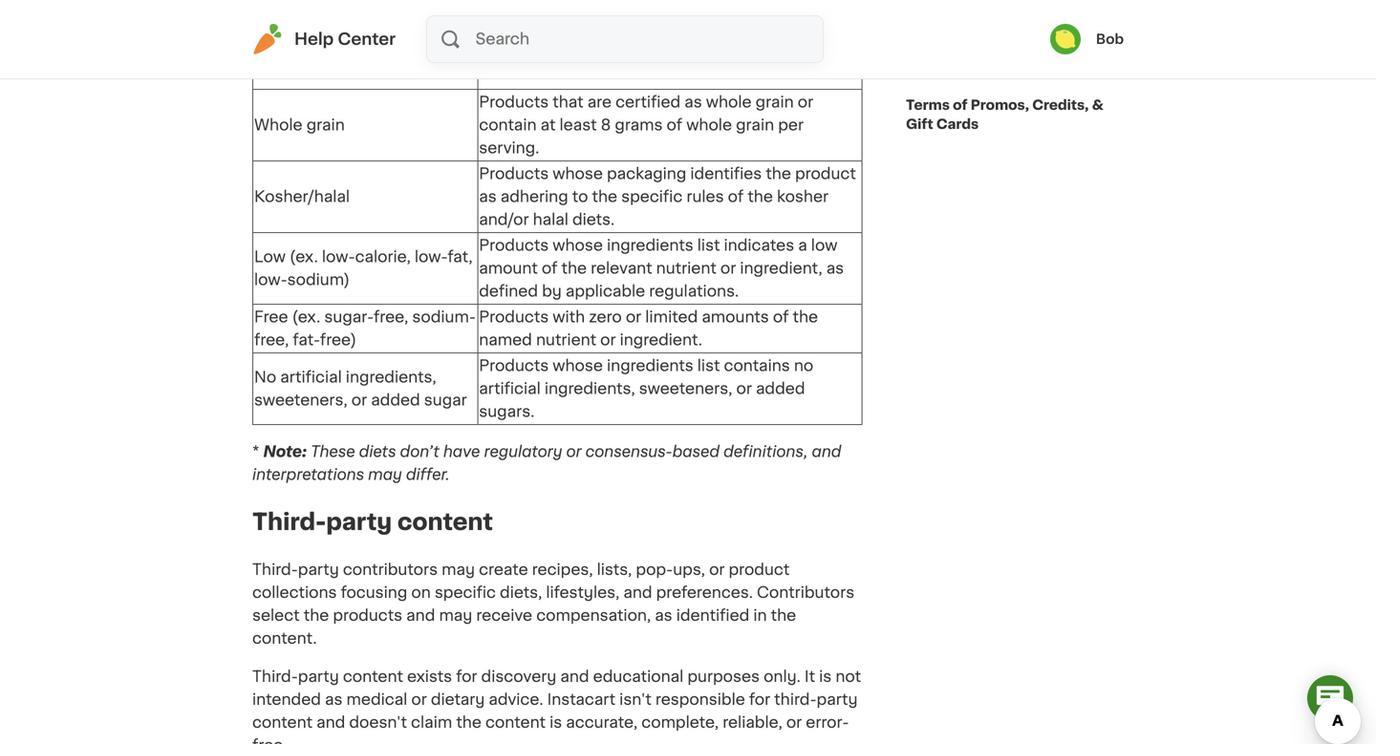 Task type: describe. For each thing, give the bounding box(es) containing it.
1 horizontal spatial low-
[[322, 249, 355, 265]]

on inside "organic (ex. produce, meats, eggs) products that identify as partially or fully organic (ex. produce, meats, eggs) on the product packaging."
[[688, 23, 707, 38]]

organic
[[794, 0, 852, 15]]

contributors
[[343, 563, 438, 578]]

content down differ. on the bottom
[[397, 511, 493, 534]]

no
[[794, 358, 814, 374]]

discovery
[[481, 670, 557, 685]]

bob link
[[1050, 24, 1124, 54]]

content up free.
[[252, 716, 313, 731]]

medical
[[347, 693, 408, 708]]

fat-
[[293, 332, 320, 348]]

or inside products that are certified as whole grain or contain at least 8 grams of whole grain per serving.
[[798, 94, 814, 110]]

isn't
[[620, 693, 652, 708]]

named
[[479, 332, 532, 348]]

2 produce, from the left
[[512, 23, 580, 38]]

and right profile
[[956, 30, 983, 43]]

help center link
[[252, 24, 396, 54]]

added inside no artificial ingredients, sweeteners, or added sugar
[[371, 393, 420, 408]]

or down exists
[[411, 693, 427, 708]]

ingredients inside low (ex. low-calorie, low-fat, low-sodium) products whose ingredients list indicates a low amount of the relevant nutrient or ingredient, as defined by applicable regulations.
[[607, 238, 694, 253]]

to
[[572, 189, 588, 204]]

have
[[443, 444, 480, 460]]

of inside the products whose packaging identifies the product as adhering to the specific rules of the kosher and/or halal diets.
[[728, 189, 744, 204]]

promos,
[[971, 98, 1030, 112]]

0 horizontal spatial is
[[550, 716, 562, 731]]

specific inside the products whose packaging identifies the product as adhering to the specific rules of the kosher and/or halal diets.
[[621, 189, 683, 204]]

gift
[[906, 118, 934, 131]]

don't
[[400, 444, 440, 460]]

certified
[[616, 94, 681, 110]]

create
[[479, 563, 528, 578]]

may inside these diets don't have regulatory or consensus-based definitions, and interpretations may differ.
[[368, 467, 402, 483]]

whose inside low (ex. low-calorie, low-fat, low-sodium) products whose ingredients list indicates a low amount of the relevant nutrient or ingredient, as defined by applicable regulations.
[[553, 238, 603, 253]]

applicable
[[566, 284, 645, 299]]

content up medical
[[343, 670, 403, 685]]

free.
[[252, 739, 287, 745]]

artificial inside products whose ingredients list contains no artificial ingredients, sweeteners, or added sugars.
[[479, 381, 541, 397]]

advice.
[[489, 693, 543, 708]]

rules
[[1071, 64, 1111, 77]]

(ex. for sodium-
[[292, 310, 321, 325]]

grain up per
[[756, 94, 794, 110]]

products whose ingredients list contains no artificial ingredients, sweeteners, or added sugars.
[[479, 358, 814, 419]]

whole grain
[[254, 117, 345, 133]]

focusing
[[341, 586, 408, 601]]

&
[[1092, 98, 1104, 112]]

compensation,
[[536, 609, 651, 624]]

or inside with zero or limited amounts of the named
[[626, 310, 642, 325]]

interpretations
[[252, 467, 364, 483]]

identifies
[[691, 166, 762, 181]]

2 meats, from the left
[[584, 23, 636, 38]]

ingredients, inside no artificial ingredients, sweeteners, or added sugar
[[346, 370, 437, 385]]

organic (ex. produce, meats, eggs) products that identify as partially or fully organic (ex. produce, meats, eggs) on the product packaging.
[[254, 0, 852, 61]]

content.
[[252, 632, 317, 647]]

party up error-
[[817, 693, 858, 708]]

or inside products whose ingredients list contains no artificial ingredients, sweeteners, or added sugars.
[[737, 381, 752, 397]]

third- for third-party content
[[252, 511, 326, 534]]

and up accurate,
[[561, 670, 589, 685]]

the inside low (ex. low-calorie, low-fat, low-sodium) products whose ingredients list indicates a low amount of the relevant nutrient or ingredient, as defined by applicable regulations.
[[562, 261, 587, 276]]

only.
[[764, 670, 801, 685]]

low
[[811, 238, 838, 253]]

products inside low (ex. low-calorie, low-fat, low-sodium) products whose ingredients list indicates a low amount of the relevant nutrient or ingredient, as defined by applicable regulations.
[[479, 238, 549, 253]]

halal
[[533, 212, 569, 227]]

products for products whose packaging identifies the product as adhering to the specific rules of the kosher and/or halal diets.
[[479, 166, 549, 181]]

of inside with zero or limited amounts of the named
[[773, 310, 789, 325]]

that inside products that are certified as whole grain or contain at least 8 grams of whole grain per serving.
[[553, 94, 584, 110]]

contains
[[724, 358, 790, 374]]

not
[[836, 670, 861, 685]]

or inside "organic (ex. produce, meats, eggs) products that identify as partially or fully organic (ex. produce, meats, eggs) on the product packaging."
[[738, 0, 754, 15]]

0 vertical spatial free,
[[374, 310, 408, 325]]

or inside low (ex. low-calorie, low-fat, low-sodium) products whose ingredients list indicates a low amount of the relevant nutrient or ingredient, as defined by applicable regulations.
[[721, 261, 736, 276]]

terms
[[906, 98, 950, 112]]

rules
[[687, 189, 724, 204]]

the down identifies
[[748, 189, 773, 204]]

low
[[254, 249, 286, 265]]

and left doesn't
[[317, 716, 345, 731]]

third- for third-party contributors may create recipes, lists, pop-ups, or product collections focusing on specific diets, lifestyles, and preferences. contributors select the products and may receive compensation, as identified in the content.
[[252, 563, 298, 578]]

claim
[[411, 716, 452, 731]]

as inside third-party content exists for discovery and educational purposes only. it is not intended as medical or dietary advice. instacart isn't responsible for third-party content and doesn't claim the content is accurate, complete, reliable, or error- free.
[[325, 693, 343, 708]]

profile
[[906, 30, 953, 43]]

that inside "organic (ex. produce, meats, eggs) products that identify as partially or fully organic (ex. produce, meats, eggs) on the product packaging."
[[553, 0, 584, 15]]

regulatory
[[484, 444, 562, 460]]

0 horizontal spatial low-
[[254, 272, 287, 288]]

(ex. for eggs)
[[319, 23, 348, 38]]

low (ex. low-calorie, low-fat, low-sodium) products whose ingredients list indicates a low amount of the relevant nutrient or ingredient, as defined by applicable regulations.
[[254, 238, 844, 299]]

recipes,
[[532, 563, 593, 578]]

instacart sweepstakes rules link
[[906, 54, 1111, 88]]

fully
[[758, 0, 791, 15]]

instacart image
[[252, 24, 283, 54]]

settings
[[1049, 30, 1109, 43]]

party for third-party content exists for discovery and educational purposes only. it is not intended as medical or dietary advice. instacart isn't responsible for third-party content and doesn't claim the content is accurate, complete, reliable, or error- free.
[[298, 670, 339, 685]]

center
[[338, 31, 396, 47]]

diets,
[[500, 586, 542, 601]]

definitions,
[[724, 444, 808, 460]]

product inside third-party contributors may create recipes, lists, pop-ups, or product collections focusing on specific diets, lifestyles, and preferences. contributors select the products and may receive compensation, as identified in the content.
[[729, 563, 790, 578]]

and inside these diets don't have regulatory or consensus-based definitions, and interpretations may differ.
[[812, 444, 842, 460]]

products
[[333, 609, 403, 624]]

and down focusing
[[406, 609, 435, 624]]

products for products that are certified as whole grain or contain at least 8 grams of whole grain per serving.
[[479, 94, 549, 110]]

adhering
[[501, 189, 568, 204]]

educational
[[593, 670, 684, 685]]

0 vertical spatial instacart
[[906, 64, 971, 77]]

help center
[[294, 31, 396, 47]]

1 meats, from the left
[[424, 23, 476, 38]]

help
[[294, 31, 334, 47]]

2 vertical spatial may
[[439, 609, 473, 624]]

content down advice.
[[486, 716, 546, 731]]

the right in
[[771, 609, 797, 624]]

and down pop-
[[624, 586, 652, 601]]

select
[[252, 609, 300, 624]]

artificial inside no artificial ingredients, sweeteners, or added sugar
[[280, 370, 342, 385]]

1 horizontal spatial eggs)
[[640, 23, 684, 38]]

least
[[560, 117, 597, 133]]

products whose packaging identifies the product as adhering to the specific rules of the kosher and/or halal diets.
[[479, 166, 856, 227]]

amounts
[[702, 310, 769, 325]]

third-party contributors may create recipes, lists, pop-ups, or product collections focusing on specific diets, lifestyles, and preferences. contributors select the products and may receive compensation, as identified in the content.
[[252, 563, 855, 647]]

consensus-
[[586, 444, 673, 460]]

it
[[805, 670, 815, 685]]

lifestyles,
[[546, 586, 620, 601]]

1 vertical spatial whole
[[687, 117, 732, 133]]

8
[[601, 117, 611, 133]]

free (ex. sugar-free, sodium- free, fat-free)
[[254, 310, 476, 348]]

collections
[[252, 586, 337, 601]]

list inside low (ex. low-calorie, low-fat, low-sodium) products whose ingredients list indicates a low amount of the relevant nutrient or ingredient, as defined by applicable regulations.
[[698, 238, 720, 253]]

as inside third-party contributors may create recipes, lists, pop-ups, or product collections focusing on specific diets, lifestyles, and preferences. contributors select the products and may receive compensation, as identified in the content.
[[655, 609, 673, 624]]

as inside "organic (ex. produce, meats, eggs) products that identify as partially or fully organic (ex. produce, meats, eggs) on the product packaging."
[[651, 0, 668, 15]]

identified
[[677, 609, 750, 624]]

sugar-
[[324, 310, 374, 325]]



Task type: vqa. For each thing, say whether or not it's contained in the screenshot.
fat-
yes



Task type: locate. For each thing, give the bounding box(es) containing it.
specific down packaging
[[621, 189, 683, 204]]

1 vertical spatial nutrient
[[536, 332, 597, 348]]

per
[[778, 117, 804, 133]]

0 horizontal spatial produce,
[[352, 23, 420, 38]]

of down identifies
[[728, 189, 744, 204]]

1 vertical spatial third-
[[252, 563, 298, 578]]

1 horizontal spatial free,
[[374, 310, 408, 325]]

whose inside the products whose packaging identifies the product as adhering to the specific rules of the kosher and/or halal diets.
[[553, 166, 603, 181]]

1 products from the top
[[479, 0, 549, 15]]

1 horizontal spatial meats,
[[584, 23, 636, 38]]

1 vertical spatial free,
[[254, 332, 289, 348]]

by
[[542, 284, 562, 299]]

content
[[397, 511, 493, 534], [343, 670, 403, 685], [252, 716, 313, 731], [486, 716, 546, 731]]

whose up to
[[553, 166, 603, 181]]

* note:
[[252, 444, 307, 460]]

whose for ingredients
[[553, 358, 603, 374]]

0 vertical spatial on
[[688, 23, 707, 38]]

2 third- from the top
[[252, 563, 298, 578]]

1 whose from the top
[[553, 166, 603, 181]]

or down zero
[[600, 332, 616, 348]]

for up reliable,
[[749, 693, 771, 708]]

1 vertical spatial that
[[553, 94, 584, 110]]

third- down interpretations
[[252, 511, 326, 534]]

3 whose from the top
[[553, 358, 603, 374]]

produce, right help
[[352, 23, 420, 38]]

list up regulations.
[[698, 238, 720, 253]]

that left "identify"
[[553, 0, 584, 15]]

party inside third-party contributors may create recipes, lists, pop-ups, or product collections focusing on specific diets, lifestyles, and preferences. contributors select the products and may receive compensation, as identified in the content.
[[298, 563, 339, 578]]

products up contain
[[479, 94, 549, 110]]

2 vertical spatial third-
[[252, 670, 298, 685]]

0 horizontal spatial eggs)
[[254, 46, 298, 61]]

responsible
[[656, 693, 745, 708]]

artificial
[[280, 370, 342, 385], [479, 381, 541, 397]]

organic
[[254, 23, 315, 38]]

or down indicates
[[721, 261, 736, 276]]

1 third- from the top
[[252, 511, 326, 534]]

1 horizontal spatial nutrient
[[656, 261, 717, 276]]

0 horizontal spatial added
[[371, 393, 420, 408]]

or up preferences.
[[709, 563, 725, 578]]

bob
[[1096, 33, 1124, 46]]

the inside "organic (ex. produce, meats, eggs) products that identify as partially or fully organic (ex. produce, meats, eggs) on the product packaging."
[[711, 23, 736, 38]]

1 that from the top
[[553, 0, 584, 15]]

artificial down fat-
[[280, 370, 342, 385]]

the down collections
[[304, 609, 329, 624]]

eggs) down partially
[[640, 23, 684, 38]]

may left create
[[442, 563, 475, 578]]

of inside low (ex. low-calorie, low-fat, low-sodium) products whose ingredients list indicates a low amount of the relevant nutrient or ingredient, as defined by applicable regulations.
[[542, 261, 558, 276]]

ingredients, down nutrient or ingredient.
[[545, 381, 635, 397]]

products inside "organic (ex. produce, meats, eggs) products that identify as partially or fully organic (ex. produce, meats, eggs) on the product packaging."
[[479, 0, 549, 15]]

as down pop-
[[655, 609, 673, 624]]

credits,
[[1033, 98, 1089, 112]]

2 list from the top
[[698, 358, 720, 374]]

whose inside products whose ingredients list contains no artificial ingredients, sweeteners, or added sugars.
[[553, 358, 603, 374]]

of inside products that are certified as whole grain or contain at least 8 grams of whole grain per serving.
[[667, 117, 683, 133]]

product inside "organic (ex. produce, meats, eggs) products that identify as partially or fully organic (ex. produce, meats, eggs) on the product packaging."
[[740, 23, 801, 38]]

grain right whole
[[307, 117, 345, 133]]

0 horizontal spatial artificial
[[280, 370, 342, 385]]

calorie,
[[355, 249, 411, 265]]

2 whose from the top
[[553, 238, 603, 253]]

0 vertical spatial specific
[[621, 189, 683, 204]]

ingredients
[[607, 238, 694, 253], [607, 358, 694, 374]]

2 that from the top
[[553, 94, 584, 110]]

third- up collections
[[252, 563, 298, 578]]

for up dietary at the left bottom
[[456, 670, 477, 685]]

kosher/halal
[[254, 189, 350, 204]]

(ex. up fat-
[[292, 310, 321, 325]]

that up least
[[553, 94, 584, 110]]

third- inside third-party contributors may create recipes, lists, pop-ups, or product collections focusing on specific diets, lifestyles, and preferences. contributors select the products and may receive compensation, as identified in the content.
[[252, 563, 298, 578]]

1 vertical spatial is
[[550, 716, 562, 731]]

0 horizontal spatial on
[[411, 586, 431, 601]]

0 vertical spatial whose
[[553, 166, 603, 181]]

a
[[798, 238, 807, 253]]

of up by
[[542, 261, 558, 276]]

0 vertical spatial eggs)
[[640, 23, 684, 38]]

1 ingredients from the top
[[607, 238, 694, 253]]

eggs) down the organic
[[254, 46, 298, 61]]

these
[[311, 444, 355, 460]]

ingredients up relevant on the top of page
[[607, 238, 694, 253]]

profile and account settings
[[906, 30, 1109, 43]]

1 vertical spatial specific
[[435, 586, 496, 601]]

is right it
[[819, 670, 832, 685]]

on down contributors
[[411, 586, 431, 601]]

as right certified
[[685, 94, 702, 110]]

1 horizontal spatial on
[[688, 23, 707, 38]]

the right to
[[592, 189, 618, 204]]

these diets don't have regulatory or consensus-based definitions, and interpretations may differ.
[[252, 444, 842, 483]]

party up intended
[[298, 670, 339, 685]]

produce, up the packaging.
[[512, 23, 580, 38]]

whole
[[254, 117, 303, 133]]

ingredient,
[[740, 261, 823, 276]]

as up and/or
[[479, 189, 497, 204]]

3 products from the top
[[479, 166, 549, 181]]

2 ingredients from the top
[[607, 358, 694, 374]]

is
[[819, 670, 832, 685], [550, 716, 562, 731]]

sweepstakes
[[974, 64, 1068, 77]]

ingredients inside products whose ingredients list contains no artificial ingredients, sweeteners, or added sugars.
[[607, 358, 694, 374]]

the down dietary at the left bottom
[[456, 716, 482, 731]]

products up amount
[[479, 238, 549, 253]]

(ex. inside low (ex. low-calorie, low-fat, low-sodium) products whose ingredients list indicates a low amount of the relevant nutrient or ingredient, as defined by applicable regulations.
[[290, 249, 318, 265]]

of inside terms of promos, credits, & gift cards
[[953, 98, 968, 112]]

the up by
[[562, 261, 587, 276]]

eggs)
[[640, 23, 684, 38], [254, 46, 298, 61]]

of up cards
[[953, 98, 968, 112]]

products inside the products whose packaging identifies the product as adhering to the specific rules of the kosher and/or halal diets.
[[479, 166, 549, 181]]

added down no
[[756, 381, 805, 397]]

products up named
[[479, 310, 553, 325]]

or inside third-party contributors may create recipes, lists, pop-ups, or product collections focusing on specific diets, lifestyles, and preferences. contributors select the products and may receive compensation, as identified in the content.
[[709, 563, 725, 578]]

1 vertical spatial on
[[411, 586, 431, 601]]

1 vertical spatial eggs)
[[254, 46, 298, 61]]

1 list from the top
[[698, 238, 720, 253]]

accurate,
[[566, 716, 638, 731]]

Search search field
[[474, 16, 823, 62]]

instacart sweepstakes rules
[[906, 64, 1111, 77]]

2 vertical spatial whose
[[553, 358, 603, 374]]

(ex. right the organic
[[319, 23, 348, 38]]

1 horizontal spatial added
[[756, 381, 805, 397]]

grain left per
[[736, 117, 774, 133]]

0 horizontal spatial meats,
[[424, 23, 476, 38]]

the inside with zero or limited amounts of the named
[[793, 310, 818, 325]]

nutrient inside low (ex. low-calorie, low-fat, low-sodium) products whose ingredients list indicates a low amount of the relevant nutrient or ingredient, as defined by applicable regulations.
[[656, 261, 717, 276]]

as down low
[[827, 261, 844, 276]]

1 vertical spatial ingredients
[[607, 358, 694, 374]]

party for third-party content
[[326, 511, 392, 534]]

0 horizontal spatial instacart
[[547, 693, 616, 708]]

the
[[711, 23, 736, 38], [766, 166, 791, 181], [592, 189, 618, 204], [748, 189, 773, 204], [562, 261, 587, 276], [793, 310, 818, 325], [304, 609, 329, 624], [771, 609, 797, 624], [456, 716, 482, 731]]

sodium)
[[287, 272, 350, 288]]

ingredients,
[[346, 370, 437, 385], [545, 381, 635, 397]]

product up in
[[729, 563, 790, 578]]

packaging.
[[479, 46, 563, 61]]

products for products
[[479, 310, 553, 325]]

or up per
[[798, 94, 814, 110]]

0 vertical spatial product
[[740, 23, 801, 38]]

ingredients, down free (ex. sugar-free, sodium- free, fat-free) at the left top of the page
[[346, 370, 437, 385]]

at
[[541, 117, 556, 133]]

low- up sodium)
[[322, 249, 355, 265]]

pop-
[[636, 563, 673, 578]]

sugar
[[424, 393, 467, 408]]

0 horizontal spatial specific
[[435, 586, 496, 601]]

meats, right center at the left top of page
[[424, 23, 476, 38]]

instacart down profile
[[906, 64, 971, 77]]

as up 'search' search box
[[651, 0, 668, 15]]

specific inside third-party contributors may create recipes, lists, pop-ups, or product collections focusing on specific diets, lifestyles, and preferences. contributors select the products and may receive compensation, as identified in the content.
[[435, 586, 496, 601]]

product up kosher
[[795, 166, 856, 181]]

third- inside third-party content exists for discovery and educational purposes only. it is not intended as medical or dietary advice. instacart isn't responsible for third-party content and doesn't claim the content is accurate, complete, reliable, or error- free.
[[252, 670, 298, 685]]

nutrient down the 'with'
[[536, 332, 597, 348]]

4 products from the top
[[479, 238, 549, 253]]

products for products whose ingredients list contains no artificial ingredients, sweeteners, or added sugars.
[[479, 358, 549, 374]]

party for third-party contributors may create recipes, lists, pop-ups, or product collections focusing on specific diets, lifestyles, and preferences. contributors select the products and may receive compensation, as identified in the content.
[[298, 563, 339, 578]]

or down 'third-'
[[787, 716, 802, 731]]

(ex. up sodium)
[[290, 249, 318, 265]]

low- right calorie, in the left top of the page
[[415, 249, 448, 265]]

the up no
[[793, 310, 818, 325]]

in
[[754, 609, 767, 624]]

as
[[651, 0, 668, 15], [685, 94, 702, 110], [479, 189, 497, 204], [827, 261, 844, 276], [655, 609, 673, 624], [325, 693, 343, 708]]

products up the packaging.
[[479, 0, 549, 15]]

on inside third-party contributors may create recipes, lists, pop-ups, or product collections focusing on specific diets, lifestyles, and preferences. contributors select the products and may receive compensation, as identified in the content.
[[411, 586, 431, 601]]

1 vertical spatial list
[[698, 358, 720, 374]]

cards
[[937, 118, 979, 131]]

low- down low
[[254, 272, 287, 288]]

(ex. for low-
[[290, 249, 318, 265]]

partially
[[672, 0, 734, 15]]

meats,
[[424, 23, 476, 38], [584, 23, 636, 38]]

*
[[252, 444, 259, 460]]

the inside third-party content exists for discovery and educational purposes only. it is not intended as medical or dietary advice. instacart isn't responsible for third-party content and doesn't claim the content is accurate, complete, reliable, or error- free.
[[456, 716, 482, 731]]

whose for packaging
[[553, 166, 603, 181]]

instacart up accurate,
[[547, 693, 616, 708]]

reliable,
[[723, 716, 783, 731]]

the down partially
[[711, 23, 736, 38]]

meats, down "identify"
[[584, 23, 636, 38]]

list left contains
[[698, 358, 720, 374]]

on
[[688, 23, 707, 38], [411, 586, 431, 601]]

sweeteners, inside products whose ingredients list contains no artificial ingredients, sweeteners, or added sugars.
[[639, 381, 733, 397]]

1 produce, from the left
[[352, 23, 420, 38]]

0 vertical spatial for
[[456, 670, 477, 685]]

1 horizontal spatial instacart
[[906, 64, 971, 77]]

1 horizontal spatial is
[[819, 670, 832, 685]]

0 vertical spatial ingredients
[[607, 238, 694, 253]]

1 horizontal spatial sweeteners,
[[639, 381, 733, 397]]

products inside products that are certified as whole grain or contain at least 8 grams of whole grain per serving.
[[479, 94, 549, 110]]

free, left "sodium-"
[[374, 310, 408, 325]]

grams
[[615, 117, 663, 133]]

sugars.
[[479, 404, 535, 419]]

diets.
[[573, 212, 615, 227]]

1 vertical spatial product
[[795, 166, 856, 181]]

dietary
[[431, 693, 485, 708]]

or inside no artificial ingredients, sweeteners, or added sugar
[[352, 393, 367, 408]]

doesn't
[[349, 716, 407, 731]]

ingredient.
[[620, 332, 703, 348]]

ups,
[[673, 563, 705, 578]]

or left fully
[[738, 0, 754, 15]]

1 horizontal spatial ingredients,
[[545, 381, 635, 397]]

added inside products whose ingredients list contains no artificial ingredients, sweeteners, or added sugars.
[[756, 381, 805, 397]]

contributors
[[757, 586, 855, 601]]

whose down nutrient or ingredient.
[[553, 358, 603, 374]]

account
[[986, 30, 1046, 43]]

no
[[254, 370, 276, 385]]

no artificial ingredients, sweeteners, or added sugar
[[254, 370, 467, 408]]

0 vertical spatial may
[[368, 467, 402, 483]]

0 vertical spatial list
[[698, 238, 720, 253]]

sweeteners, inside no artificial ingredients, sweeteners, or added sugar
[[254, 393, 348, 408]]

ingredients down ingredient.
[[607, 358, 694, 374]]

user avatar image
[[1050, 24, 1081, 54]]

2 horizontal spatial low-
[[415, 249, 448, 265]]

(ex. up the packaging.
[[479, 23, 508, 38]]

0 horizontal spatial ingredients,
[[346, 370, 437, 385]]

terms of promos, credits, & gift cards
[[906, 98, 1104, 131]]

whole
[[706, 94, 752, 110], [687, 117, 732, 133]]

may down diets
[[368, 467, 402, 483]]

is left accurate,
[[550, 716, 562, 731]]

and right definitions,
[[812, 444, 842, 460]]

0 vertical spatial is
[[819, 670, 832, 685]]

as inside the products whose packaging identifies the product as adhering to the specific rules of the kosher and/or halal diets.
[[479, 189, 497, 204]]

0 vertical spatial whole
[[706, 94, 752, 110]]

products down named
[[479, 358, 549, 374]]

3 third- from the top
[[252, 670, 298, 685]]

third- for third-party content exists for discovery and educational purposes only. it is not intended as medical or dietary advice. instacart isn't responsible for third-party content and doesn't claim the content is accurate, complete, reliable, or error- free.
[[252, 670, 298, 685]]

receive
[[476, 609, 533, 624]]

and
[[956, 30, 983, 43], [812, 444, 842, 460], [624, 586, 652, 601], [406, 609, 435, 624], [561, 670, 589, 685], [317, 716, 345, 731]]

as inside low (ex. low-calorie, low-fat, low-sodium) products whose ingredients list indicates a low amount of the relevant nutrient or ingredient, as defined by applicable regulations.
[[827, 261, 844, 276]]

diets
[[359, 444, 396, 460]]

or inside these diets don't have regulatory or consensus-based definitions, and interpretations may differ.
[[566, 444, 582, 460]]

nutrient or ingredient.
[[532, 332, 703, 348]]

1 vertical spatial instacart
[[547, 693, 616, 708]]

produce,
[[352, 23, 420, 38], [512, 23, 580, 38]]

1 horizontal spatial produce,
[[512, 23, 580, 38]]

terms of promos, credits, & gift cards link
[[906, 88, 1124, 141]]

party up contributors
[[326, 511, 392, 534]]

free
[[254, 310, 288, 325]]

differ.
[[406, 467, 450, 483]]

of right "amounts"
[[773, 310, 789, 325]]

0 horizontal spatial sweeteners,
[[254, 393, 348, 408]]

packaging
[[607, 166, 687, 181]]

contain
[[479, 117, 537, 133]]

(ex. inside free (ex. sugar-free, sodium- free, fat-free)
[[292, 310, 321, 325]]

whose
[[553, 166, 603, 181], [553, 238, 603, 253], [553, 358, 603, 374]]

instacart inside third-party content exists for discovery and educational purposes only. it is not intended as medical or dietary advice. instacart isn't responsible for third-party content and doesn't claim the content is accurate, complete, reliable, or error- free.
[[547, 693, 616, 708]]

whose down diets.
[[553, 238, 603, 253]]

note:
[[263, 444, 307, 460]]

complete,
[[642, 716, 719, 731]]

as left medical
[[325, 693, 343, 708]]

or up nutrient or ingredient.
[[626, 310, 642, 325]]

or down contains
[[737, 381, 752, 397]]

1 vertical spatial whose
[[553, 238, 603, 253]]

third- up intended
[[252, 670, 298, 685]]

0 horizontal spatial for
[[456, 670, 477, 685]]

serving.
[[479, 140, 539, 156]]

product inside the products whose packaging identifies the product as adhering to the specific rules of the kosher and/or halal diets.
[[795, 166, 856, 181]]

indicates
[[724, 238, 795, 253]]

6 products from the top
[[479, 358, 549, 374]]

added left sugar
[[371, 393, 420, 408]]

or up diets
[[352, 393, 367, 408]]

as inside products that are certified as whole grain or contain at least 8 grams of whole grain per serving.
[[685, 94, 702, 110]]

0 vertical spatial that
[[553, 0, 584, 15]]

defined
[[479, 284, 538, 299]]

product down fully
[[740, 23, 801, 38]]

are
[[588, 94, 612, 110]]

1 vertical spatial may
[[442, 563, 475, 578]]

0 horizontal spatial free,
[[254, 332, 289, 348]]

specific
[[621, 189, 683, 204], [435, 586, 496, 601]]

of down certified
[[667, 117, 683, 133]]

1 horizontal spatial for
[[749, 693, 771, 708]]

free, down free
[[254, 332, 289, 348]]

sweeteners, down ingredient.
[[639, 381, 733, 397]]

purposes
[[688, 670, 760, 685]]

the up kosher
[[766, 166, 791, 181]]

intended
[[252, 693, 321, 708]]

lists,
[[597, 563, 632, 578]]

products down serving. at left
[[479, 166, 549, 181]]

1 horizontal spatial specific
[[621, 189, 683, 204]]

list inside products whose ingredients list contains no artificial ingredients, sweeteners, or added sugars.
[[698, 358, 720, 374]]

may left the receive
[[439, 609, 473, 624]]

2 products from the top
[[479, 94, 549, 110]]

artificial up sugars. on the left bottom of the page
[[479, 381, 541, 397]]

third-
[[252, 511, 326, 534], [252, 563, 298, 578], [252, 670, 298, 685]]

error-
[[806, 716, 849, 731]]

products that are certified as whole grain or contain at least 8 grams of whole grain per serving.
[[479, 94, 814, 156]]

1 vertical spatial for
[[749, 693, 771, 708]]

0 horizontal spatial nutrient
[[536, 332, 597, 348]]

with
[[553, 310, 585, 325]]

products inside products whose ingredients list contains no artificial ingredients, sweeteners, or added sugars.
[[479, 358, 549, 374]]

free)
[[320, 332, 357, 348]]

2 vertical spatial product
[[729, 563, 790, 578]]

profile and account settings link
[[906, 19, 1109, 54]]

ingredients, inside products whose ingredients list contains no artificial ingredients, sweeteners, or added sugars.
[[545, 381, 635, 397]]

1 horizontal spatial artificial
[[479, 381, 541, 397]]

sweeteners, down no
[[254, 393, 348, 408]]

third-party content
[[252, 511, 493, 534]]

0 vertical spatial third-
[[252, 511, 326, 534]]

0 vertical spatial nutrient
[[656, 261, 717, 276]]

5 products from the top
[[479, 310, 553, 325]]

party up collections
[[298, 563, 339, 578]]



